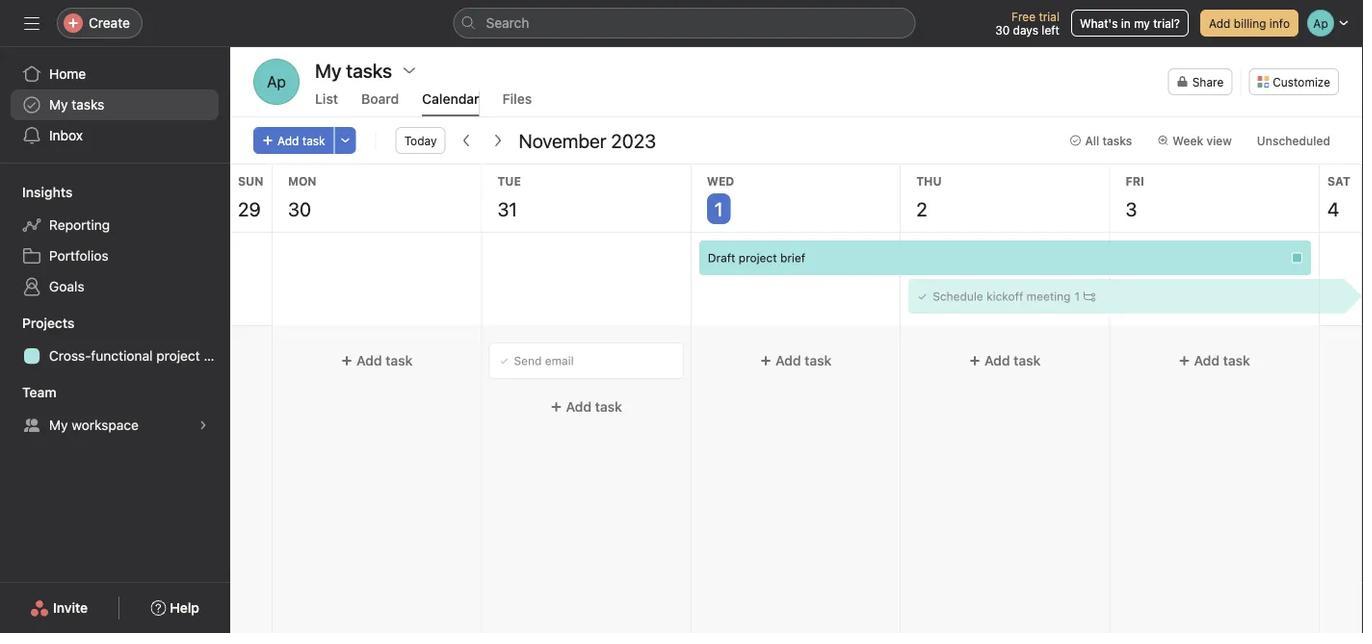 Task type: locate. For each thing, give the bounding box(es) containing it.
insights
[[22, 185, 73, 200]]

november 2023
[[519, 129, 656, 152]]

1 left leftcount image
[[1075, 290, 1080, 303]]

0 horizontal spatial 1
[[715, 198, 723, 220]]

all tasks
[[1085, 134, 1132, 147]]

0 horizontal spatial project
[[156, 348, 200, 364]]

sun 29
[[238, 174, 263, 220]]

board
[[361, 91, 399, 107]]

my for my workspace
[[49, 418, 68, 434]]

my up the inbox
[[49, 97, 68, 113]]

1 my from the top
[[49, 97, 68, 113]]

add task
[[277, 134, 325, 147], [357, 353, 413, 369], [775, 353, 832, 369], [985, 353, 1041, 369], [1194, 353, 1250, 369], [566, 399, 622, 415]]

0 vertical spatial my
[[49, 97, 68, 113]]

schedule
[[933, 290, 983, 303]]

create
[[89, 15, 130, 31]]

tasks right all
[[1103, 134, 1132, 147]]

tasks for all tasks
[[1103, 134, 1132, 147]]

tasks inside dropdown button
[[1103, 134, 1132, 147]]

portfolios link
[[11, 241, 219, 272]]

invite
[[53, 601, 88, 617]]

plan
[[204, 348, 230, 364]]

cross-
[[49, 348, 91, 364]]

2 my from the top
[[49, 418, 68, 434]]

draft
[[708, 251, 736, 265]]

tasks inside global element
[[72, 97, 104, 113]]

home link
[[11, 59, 219, 90]]

0 vertical spatial 30
[[995, 23, 1010, 37]]

reporting link
[[11, 210, 219, 241]]

1 horizontal spatial tasks
[[1103, 134, 1132, 147]]

task
[[302, 134, 325, 147], [386, 353, 413, 369], [804, 353, 832, 369], [1014, 353, 1041, 369], [1223, 353, 1250, 369], [595, 399, 622, 415]]

today
[[404, 134, 437, 147]]

ap
[[267, 73, 286, 91]]

teams element
[[0, 376, 230, 445]]

tasks
[[72, 97, 104, 113], [1103, 134, 1132, 147]]

team
[[22, 385, 56, 401]]

view
[[1207, 134, 1232, 147]]

30 inside free trial 30 days left
[[995, 23, 1010, 37]]

my inside global element
[[49, 97, 68, 113]]

2
[[916, 198, 927, 220]]

calendar link
[[422, 91, 479, 117]]

project left brief
[[739, 251, 777, 265]]

fri 3
[[1126, 174, 1145, 220]]

project
[[739, 251, 777, 265], [156, 348, 200, 364]]

1 horizontal spatial 30
[[995, 23, 1010, 37]]

0 vertical spatial 1
[[715, 198, 723, 220]]

help
[[170, 601, 199, 617]]

0 vertical spatial tasks
[[72, 97, 104, 113]]

1 inside wed 1
[[715, 198, 723, 220]]

0 horizontal spatial 30
[[288, 198, 311, 220]]

inbox
[[49, 128, 83, 144]]

schedule kickoff meeting
[[933, 290, 1071, 303]]

1 vertical spatial tasks
[[1103, 134, 1132, 147]]

email
[[545, 355, 574, 368]]

my inside teams "element"
[[49, 418, 68, 434]]

1 horizontal spatial project
[[739, 251, 777, 265]]

my down team at the bottom of page
[[49, 418, 68, 434]]

1 vertical spatial 1
[[1075, 290, 1080, 303]]

week view button
[[1149, 127, 1241, 154]]

help button
[[138, 592, 212, 626]]

create button
[[57, 8, 143, 39]]

30 down mon
[[288, 198, 311, 220]]

team button
[[0, 382, 56, 405]]

project left plan
[[156, 348, 200, 364]]

search list box
[[453, 8, 916, 39]]

30 left days
[[995, 23, 1010, 37]]

what's
[[1080, 16, 1118, 30]]

tasks down home
[[72, 97, 104, 113]]

1
[[715, 198, 723, 220], [1075, 290, 1080, 303]]

1 vertical spatial 30
[[288, 198, 311, 220]]

sat 4
[[1328, 174, 1351, 220]]

my for my tasks
[[49, 97, 68, 113]]

see details, my workspace image
[[198, 420, 209, 432]]

30
[[995, 23, 1010, 37], [288, 198, 311, 220]]

2023
[[611, 129, 656, 152]]

share button
[[1168, 68, 1233, 95]]

0 horizontal spatial tasks
[[72, 97, 104, 113]]

1 vertical spatial my
[[49, 418, 68, 434]]

add
[[1209, 16, 1231, 30], [277, 134, 299, 147], [357, 353, 382, 369], [775, 353, 801, 369], [985, 353, 1010, 369], [1194, 353, 1220, 369], [566, 399, 592, 415]]

global element
[[0, 47, 230, 163]]

tue 31
[[498, 174, 521, 220]]

invite button
[[17, 592, 100, 626]]

send
[[514, 355, 542, 368]]

1 vertical spatial project
[[156, 348, 200, 364]]

search
[[486, 15, 529, 31]]

calendar
[[422, 91, 479, 107]]

my
[[1134, 16, 1150, 30]]

tasks for my tasks
[[72, 97, 104, 113]]

29
[[238, 198, 261, 220]]

send email
[[514, 355, 574, 368]]

add task button
[[253, 127, 334, 154], [280, 344, 473, 379], [699, 344, 892, 379], [909, 344, 1102, 379], [1118, 344, 1311, 379], [490, 390, 683, 425]]

cross-functional project plan link
[[11, 341, 230, 372]]

days
[[1013, 23, 1039, 37]]

my workspace link
[[11, 410, 219, 441]]

free trial 30 days left
[[995, 10, 1060, 37]]

1 down wed
[[715, 198, 723, 220]]

what's in my trial?
[[1080, 16, 1180, 30]]

mon
[[288, 174, 317, 188]]

reporting
[[49, 217, 110, 233]]



Task type: vqa. For each thing, say whether or not it's contained in the screenshot.


Task type: describe. For each thing, give the bounding box(es) containing it.
files
[[503, 91, 532, 107]]

add billing info
[[1209, 16, 1290, 30]]

3
[[1126, 198, 1137, 220]]

week view
[[1173, 134, 1232, 147]]

hide sidebar image
[[24, 15, 40, 31]]

in
[[1121, 16, 1131, 30]]

files link
[[503, 91, 532, 117]]

add billing info button
[[1200, 10, 1299, 37]]

inbox link
[[11, 120, 219, 151]]

1 horizontal spatial 1
[[1075, 290, 1080, 303]]

my workspace
[[49, 418, 139, 434]]

search button
[[453, 8, 916, 39]]

home
[[49, 66, 86, 82]]

free
[[1012, 10, 1036, 23]]

thu
[[916, 174, 942, 188]]

projects
[[22, 316, 75, 331]]

show options image
[[402, 63, 417, 78]]

list
[[315, 91, 338, 107]]

sat
[[1328, 174, 1351, 188]]

what's in my trial? button
[[1071, 10, 1189, 37]]

more actions image
[[340, 135, 351, 146]]

all tasks button
[[1061, 127, 1141, 154]]

goals
[[49, 279, 84, 295]]

4
[[1328, 198, 1339, 220]]

brief
[[780, 251, 806, 265]]

0 vertical spatial project
[[739, 251, 777, 265]]

cross-functional project plan
[[49, 348, 230, 364]]

billing
[[1234, 16, 1266, 30]]

goals link
[[11, 272, 219, 303]]

functional
[[91, 348, 153, 364]]

november
[[519, 129, 606, 152]]

wed 1
[[707, 174, 734, 220]]

unscheduled button
[[1248, 127, 1339, 154]]

30 inside mon 30
[[288, 198, 311, 220]]

unscheduled
[[1257, 134, 1331, 147]]

draft project brief
[[708, 251, 806, 265]]

tue
[[498, 174, 521, 188]]

mon 30
[[288, 174, 317, 220]]

next week image
[[490, 133, 505, 148]]

projects element
[[0, 306, 230, 376]]

all
[[1085, 134, 1099, 147]]

today button
[[396, 127, 446, 154]]

add inside button
[[1209, 16, 1231, 30]]

fri
[[1126, 174, 1145, 188]]

insights button
[[0, 183, 73, 202]]

wed
[[707, 174, 734, 188]]

meeting
[[1027, 290, 1071, 303]]

my tasks
[[49, 97, 104, 113]]

board link
[[361, 91, 399, 117]]

projects button
[[0, 314, 75, 333]]

customize button
[[1249, 68, 1339, 95]]

info
[[1270, 16, 1290, 30]]

customize
[[1273, 75, 1331, 89]]

week
[[1173, 134, 1204, 147]]

trial?
[[1153, 16, 1180, 30]]

workspace
[[72, 418, 139, 434]]

insights element
[[0, 175, 230, 306]]

list link
[[315, 91, 338, 117]]

leftcount image
[[1084, 291, 1095, 303]]

share
[[1192, 75, 1224, 89]]

31
[[498, 198, 517, 220]]

sun
[[238, 174, 263, 188]]

trial
[[1039, 10, 1060, 23]]

thu 2
[[916, 174, 942, 220]]

left
[[1042, 23, 1060, 37]]

my tasks
[[315, 59, 392, 81]]

my tasks link
[[11, 90, 219, 120]]

kickoff
[[987, 290, 1023, 303]]

portfolios
[[49, 248, 109, 264]]

previous week image
[[459, 133, 474, 148]]



